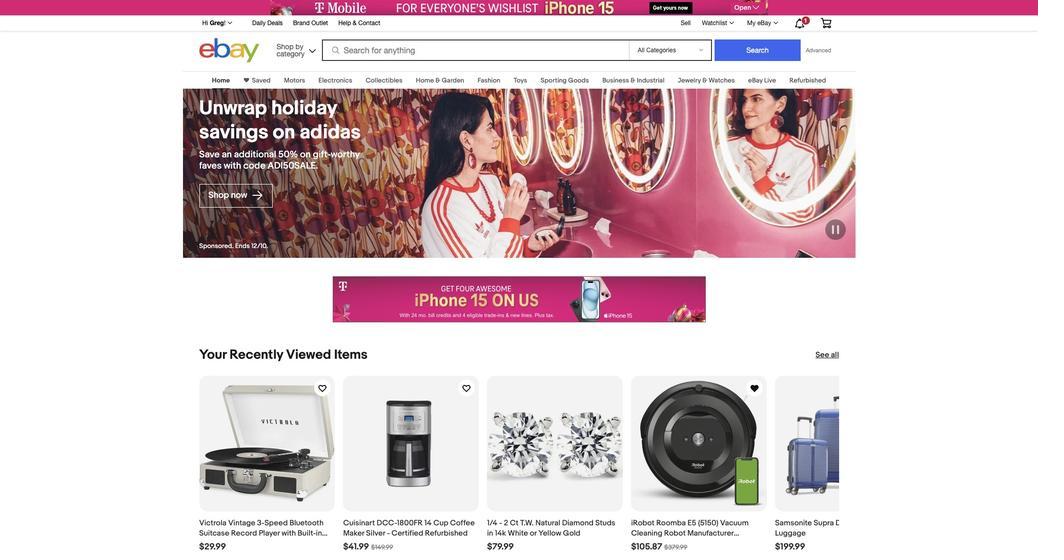 Task type: vqa. For each thing, say whether or not it's contained in the screenshot.
EVERY
no



Task type: describe. For each thing, give the bounding box(es) containing it.
$29.99
[[199, 542, 226, 552]]

player
[[259, 529, 280, 538]]

shop for shop by category
[[277, 42, 294, 51]]

home & garden link
[[416, 76, 464, 85]]

2 horizontal spatial refurbished
[[790, 76, 826, 85]]

watchlist link
[[697, 17, 739, 29]]

items
[[334, 347, 368, 363]]

1
[[804, 17, 807, 24]]

refurbished inside irobot roomba e5 (5150) vacuum cleaning robot manufacturer certified refurbished
[[665, 539, 708, 549]]

help & contact link
[[338, 18, 380, 29]]

manufacturer
[[688, 529, 734, 538]]

brand
[[293, 19, 310, 27]]

shop by category
[[277, 42, 305, 58]]

0 vertical spatial advertisement region
[[270, 0, 768, 15]]

$29.99 text field
[[199, 542, 226, 552]]

garden
[[442, 76, 464, 85]]

toys
[[514, 76, 527, 85]]

previous price $149.99 text field
[[371, 543, 393, 552]]

& for watches
[[703, 76, 707, 85]]

your
[[199, 347, 227, 363]]

brand outlet link
[[293, 18, 328, 29]]

cleaning
[[631, 529, 663, 538]]

daily
[[252, 19, 266, 27]]

live
[[764, 76, 776, 85]]

in inside '1/4 - 2 ct t.w. natural diamond studs in 14k white or yellow gold $79.99'
[[487, 529, 493, 538]]

unwrap holiday savings on adidas main content
[[0, 65, 1038, 552]]

faves
[[199, 160, 222, 172]]

ebay live
[[748, 76, 776, 85]]

toys link
[[514, 76, 527, 85]]

- inside '1/4 - 2 ct t.w. natural diamond studs in 14k white or yellow gold $79.99'
[[499, 518, 502, 528]]

daily deals
[[252, 19, 283, 27]]

3
[[852, 518, 856, 528]]

ebay live link
[[748, 76, 776, 85]]

$41.99 text field
[[343, 542, 369, 552]]

an
[[222, 149, 232, 160]]

refurbished link
[[790, 76, 826, 85]]

sell
[[681, 19, 691, 26]]

!
[[224, 19, 226, 27]]

vintage
[[228, 518, 255, 528]]

unwrap holiday savings on adidas save an additional 50% on gift-worthy faves with code adi50sale.
[[199, 96, 361, 172]]

contact
[[358, 19, 380, 27]]

vacuum
[[720, 518, 749, 528]]

saved
[[252, 76, 271, 85]]

14k
[[495, 529, 506, 538]]

diamond
[[562, 518, 594, 528]]

my
[[747, 19, 756, 27]]

save
[[199, 149, 220, 160]]

t.w.
[[520, 518, 534, 528]]

see
[[816, 350, 830, 360]]

- inside cuisinart dcc-1800fr 14 cup coffee maker silver - certified refurbished $41.99 $149.99
[[387, 529, 390, 538]]

sporting goods link
[[541, 76, 589, 85]]

yellow
[[539, 529, 562, 538]]

daily deals link
[[252, 18, 283, 29]]

viewed
[[286, 347, 331, 363]]

50%
[[278, 149, 298, 160]]

electronics link
[[319, 76, 352, 85]]

luggage
[[775, 529, 806, 538]]

$379.99
[[664, 543, 688, 552]]

cuisinart dcc-1800fr 14 cup coffee maker silver - certified refurbished $41.99 $149.99
[[343, 518, 475, 552]]

1800fr
[[397, 518, 423, 528]]

home for home
[[212, 76, 230, 85]]

e5
[[688, 518, 697, 528]]

business & industrial link
[[602, 76, 665, 85]]

industrial
[[637, 76, 665, 85]]

sponsored. ends 12/10.
[[199, 242, 268, 250]]

by
[[296, 42, 304, 51]]

outlet
[[311, 19, 328, 27]]

greg
[[210, 19, 224, 27]]

category
[[277, 49, 305, 58]]

fashion
[[478, 76, 501, 85]]

business & industrial
[[602, 76, 665, 85]]

robot
[[664, 529, 686, 538]]

suitcase
[[199, 529, 229, 538]]

my ebay link
[[742, 17, 783, 29]]

& for contact
[[353, 19, 357, 27]]

certified inside irobot roomba e5 (5150) vacuum cleaning robot manufacturer certified refurbished
[[631, 539, 663, 549]]

$105.87 $379.99
[[631, 542, 688, 552]]

now
[[231, 190, 247, 201]]

$105.87
[[631, 542, 662, 552]]

home & garden
[[416, 76, 464, 85]]

refurbished inside cuisinart dcc-1800fr 14 cup coffee maker silver - certified refurbished $41.99 $149.99
[[425, 529, 468, 538]]

adidas
[[300, 120, 361, 144]]

collectibles link
[[366, 76, 403, 85]]

samsonite supra dlx 3 piece set - luggage $199.99
[[775, 518, 896, 552]]

none submit inside shop by category banner
[[715, 39, 801, 61]]

ends
[[235, 242, 250, 250]]



Task type: locate. For each thing, give the bounding box(es) containing it.
advertisement region
[[270, 0, 768, 15], [333, 276, 706, 323]]

shop inside "unwrap holiday savings on adidas" main content
[[208, 190, 229, 201]]

recently
[[230, 347, 283, 363]]

my ebay
[[747, 19, 771, 27]]

victrola vintage 3-speed bluetooth suitcase record player with built-in speakers
[[199, 518, 324, 549]]

goods
[[568, 76, 589, 85]]

3-
[[257, 518, 265, 528]]

ebay inside "unwrap holiday savings on adidas" main content
[[748, 76, 763, 85]]

home left 'garden'
[[416, 76, 434, 85]]

previous price $379.99 text field
[[664, 543, 688, 552]]

advertisement region inside "unwrap holiday savings on adidas" main content
[[333, 276, 706, 323]]

(5150)
[[698, 518, 719, 528]]

your recently viewed items link
[[199, 347, 368, 363]]

& right help
[[353, 19, 357, 27]]

victrola
[[199, 518, 227, 528]]

all
[[831, 350, 839, 360]]

0 vertical spatial certified
[[392, 529, 423, 538]]

deals
[[267, 19, 283, 27]]

in inside victrola vintage 3-speed bluetooth suitcase record player with built-in speakers
[[316, 529, 322, 538]]

shop inside shop by category
[[277, 42, 294, 51]]

2 in from the left
[[487, 529, 493, 538]]

piece
[[858, 518, 878, 528]]

irobot
[[631, 518, 655, 528]]

jewelry
[[678, 76, 701, 85]]

maker
[[343, 529, 364, 538]]

0 horizontal spatial on
[[273, 120, 295, 144]]

on up 50%
[[273, 120, 295, 144]]

dlx
[[836, 518, 850, 528]]

shop left by
[[277, 42, 294, 51]]

1 vertical spatial on
[[300, 149, 311, 160]]

shop now
[[208, 190, 249, 201]]

additional
[[234, 149, 276, 160]]

$79.99 text field
[[487, 542, 514, 552]]

& right "business"
[[631, 76, 636, 85]]

- inside the samsonite supra dlx 3 piece set - luggage $199.99
[[893, 518, 896, 528]]

1 horizontal spatial -
[[499, 518, 502, 528]]

advanced link
[[801, 40, 837, 61]]

1 horizontal spatial with
[[282, 529, 296, 538]]

with inside victrola vintage 3-speed bluetooth suitcase record player with built-in speakers
[[282, 529, 296, 538]]

advanced
[[806, 47, 831, 53]]

refurbished down cup
[[425, 529, 468, 538]]

motors link
[[284, 76, 305, 85]]

2 horizontal spatial -
[[893, 518, 896, 528]]

& for garden
[[436, 76, 440, 85]]

1 horizontal spatial shop
[[277, 42, 294, 51]]

white
[[508, 529, 528, 538]]

shop by category banner
[[197, 15, 839, 65]]

1 vertical spatial with
[[282, 529, 296, 538]]

0 horizontal spatial -
[[387, 529, 390, 538]]

help & contact
[[338, 19, 380, 27]]

natural
[[536, 518, 561, 528]]

& inside the "account" navigation
[[353, 19, 357, 27]]

1 in from the left
[[316, 529, 322, 538]]

1 horizontal spatial on
[[300, 149, 311, 160]]

in down bluetooth at left bottom
[[316, 529, 322, 538]]

gift-
[[313, 149, 331, 160]]

shop
[[277, 42, 294, 51], [208, 190, 229, 201]]

0 horizontal spatial shop
[[208, 190, 229, 201]]

adi50sale.
[[268, 160, 318, 172]]

cuisinart
[[343, 518, 375, 528]]

account navigation
[[197, 15, 839, 31]]

ebay left live
[[748, 76, 763, 85]]

1 horizontal spatial certified
[[631, 539, 663, 549]]

0 vertical spatial refurbished
[[790, 76, 826, 85]]

jewelry & watches link
[[678, 76, 735, 85]]

1 home from the left
[[212, 76, 230, 85]]

- down dcc-
[[387, 529, 390, 538]]

help
[[338, 19, 351, 27]]

2 home from the left
[[416, 76, 434, 85]]

sponsored.
[[199, 242, 234, 250]]

1 vertical spatial shop
[[208, 190, 229, 201]]

2 vertical spatial refurbished
[[665, 539, 708, 549]]

& right the jewelry
[[703, 76, 707, 85]]

open
[[735, 4, 751, 12]]

1 horizontal spatial refurbished
[[665, 539, 708, 549]]

irobot roomba e5 (5150) vacuum cleaning robot manufacturer certified refurbished
[[631, 518, 749, 549]]

motors
[[284, 76, 305, 85]]

ebay inside the "account" navigation
[[758, 19, 771, 27]]

dcc-
[[377, 518, 397, 528]]

- left 2
[[499, 518, 502, 528]]

certified down cleaning
[[631, 539, 663, 549]]

ebay right my
[[758, 19, 771, 27]]

samsonite
[[775, 518, 812, 528]]

cup
[[433, 518, 449, 528]]

0 horizontal spatial with
[[224, 160, 241, 172]]

your shopping cart image
[[820, 18, 832, 28]]

0 horizontal spatial refurbished
[[425, 529, 468, 538]]

1 vertical spatial advertisement region
[[333, 276, 706, 323]]

open button
[[730, 2, 766, 13]]

$199.99
[[775, 542, 806, 552]]

fashion link
[[478, 76, 501, 85]]

0 horizontal spatial in
[[316, 529, 322, 538]]

gold
[[563, 529, 581, 538]]

0 vertical spatial with
[[224, 160, 241, 172]]

shop for shop now
[[208, 190, 229, 201]]

hi
[[202, 19, 208, 27]]

certified down 1800fr
[[392, 529, 423, 538]]

& left 'garden'
[[436, 76, 440, 85]]

roomba
[[656, 518, 686, 528]]

brand outlet
[[293, 19, 328, 27]]

home up unwrap
[[212, 76, 230, 85]]

1 vertical spatial certified
[[631, 539, 663, 549]]

home for home & garden
[[416, 76, 434, 85]]

see all link
[[816, 350, 839, 360]]

collectibles
[[366, 76, 403, 85]]

0 vertical spatial ebay
[[758, 19, 771, 27]]

business
[[602, 76, 629, 85]]

- right set
[[893, 518, 896, 528]]

on
[[273, 120, 295, 144], [300, 149, 311, 160]]

shop by category button
[[272, 38, 318, 60]]

with inside unwrap holiday savings on adidas save an additional 50% on gift-worthy faves with code adi50sale.
[[224, 160, 241, 172]]

shop left 'now'
[[208, 190, 229, 201]]

saved link
[[249, 76, 271, 85]]

see all
[[816, 350, 839, 360]]

jewelry & watches
[[678, 76, 735, 85]]

holiday
[[271, 96, 337, 121]]

1 vertical spatial ebay
[[748, 76, 763, 85]]

with down speed
[[282, 529, 296, 538]]

set
[[880, 518, 892, 528]]

& for industrial
[[631, 76, 636, 85]]

with down an
[[224, 160, 241, 172]]

speakers
[[199, 539, 232, 549]]

or
[[530, 529, 537, 538]]

12/10.
[[251, 242, 268, 250]]

1 horizontal spatial home
[[416, 76, 434, 85]]

$105.87 text field
[[631, 542, 662, 552]]

in
[[316, 529, 322, 538], [487, 529, 493, 538]]

certified inside cuisinart dcc-1800fr 14 cup coffee maker silver - certified refurbished $41.99 $149.99
[[392, 529, 423, 538]]

silver
[[366, 529, 385, 538]]

refurbished down advanced link
[[790, 76, 826, 85]]

2
[[504, 518, 508, 528]]

ebay
[[758, 19, 771, 27], [748, 76, 763, 85]]

worthy
[[331, 149, 360, 160]]

$199.99 text field
[[775, 542, 806, 552]]

bluetooth
[[290, 518, 324, 528]]

watchlist
[[702, 19, 727, 27]]

certified
[[392, 529, 423, 538], [631, 539, 663, 549]]

refurbished down robot
[[665, 539, 708, 549]]

0 vertical spatial on
[[273, 120, 295, 144]]

0 vertical spatial shop
[[277, 42, 294, 51]]

0 horizontal spatial certified
[[392, 529, 423, 538]]

in left the 14k
[[487, 529, 493, 538]]

Search for anything text field
[[323, 41, 627, 60]]

$79.99
[[487, 542, 514, 552]]

$149.99
[[371, 543, 393, 552]]

0 horizontal spatial home
[[212, 76, 230, 85]]

on left gift-
[[300, 149, 311, 160]]

1/4 - 2 ct t.w. natural diamond studs in 14k white or yellow gold $79.99
[[487, 518, 616, 552]]

None submit
[[715, 39, 801, 61]]

1 horizontal spatial in
[[487, 529, 493, 538]]

coffee
[[450, 518, 475, 528]]

hi greg !
[[202, 19, 226, 27]]

unwrap
[[199, 96, 267, 121]]

1 vertical spatial refurbished
[[425, 529, 468, 538]]

&
[[353, 19, 357, 27], [436, 76, 440, 85], [631, 76, 636, 85], [703, 76, 707, 85]]

studs
[[595, 518, 616, 528]]



